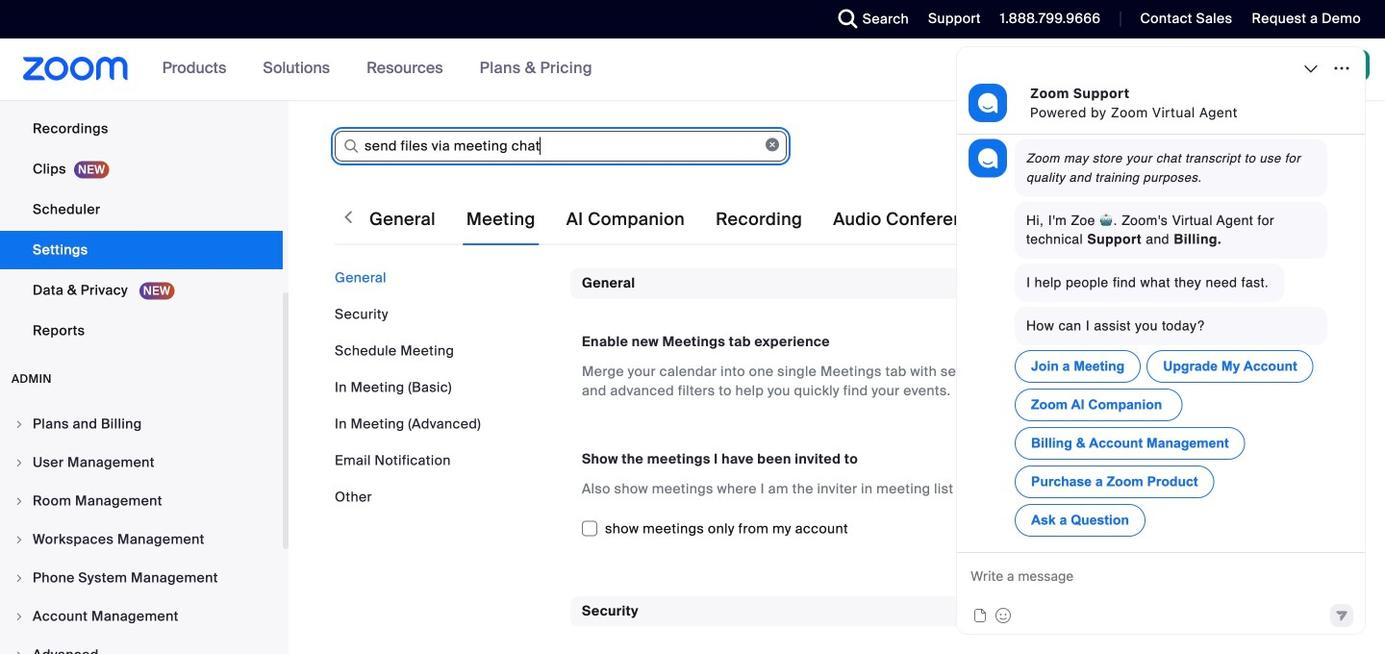 Task type: locate. For each thing, give the bounding box(es) containing it.
1 right image from the top
[[13, 495, 25, 507]]

2 menu item from the top
[[0, 444, 283, 481]]

menu bar
[[335, 268, 556, 507]]

2 right image from the top
[[13, 572, 25, 584]]

menu item
[[0, 406, 283, 442], [0, 444, 283, 481], [0, 483, 283, 519], [0, 521, 283, 558], [0, 560, 283, 596], [0, 598, 283, 635], [0, 637, 283, 654]]

banner
[[0, 38, 1385, 101]]

6 menu item from the top
[[0, 598, 283, 635]]

right image for second menu item from the top of the admin menu menu
[[13, 457, 25, 468]]

right image for fifth menu item from the top
[[13, 572, 25, 584]]

right image for 3rd menu item from the top
[[13, 495, 25, 507]]

0 vertical spatial right image
[[13, 418, 25, 430]]

right image for second menu item from the bottom of the admin menu menu
[[13, 611, 25, 622]]

5 menu item from the top
[[0, 560, 283, 596]]

2 vertical spatial right image
[[13, 534, 25, 545]]

right image for 1st menu item
[[13, 418, 25, 430]]

1 vertical spatial right image
[[13, 457, 25, 468]]

right image
[[13, 418, 25, 430], [13, 457, 25, 468], [13, 534, 25, 545]]

3 right image from the top
[[13, 611, 25, 622]]

3 right image from the top
[[13, 534, 25, 545]]

side navigation navigation
[[0, 0, 289, 654]]

4 right image from the top
[[13, 649, 25, 654]]

1 right image from the top
[[13, 418, 25, 430]]

tabs of my account settings page tab list
[[366, 192, 1385, 246]]

right image
[[13, 495, 25, 507], [13, 572, 25, 584], [13, 611, 25, 622], [13, 649, 25, 654]]

2 right image from the top
[[13, 457, 25, 468]]

general element
[[570, 268, 1334, 565]]



Task type: describe. For each thing, give the bounding box(es) containing it.
7 menu item from the top
[[0, 637, 283, 654]]

1 menu item from the top
[[0, 406, 283, 442]]

admin menu menu
[[0, 406, 283, 654]]

scroll right image
[[1316, 208, 1335, 227]]

zoom logo image
[[23, 57, 129, 81]]

Search Settings text field
[[335, 131, 787, 162]]

4 menu item from the top
[[0, 521, 283, 558]]

right image for first menu item from the bottom of the admin menu menu
[[13, 649, 25, 654]]

right image for 4th menu item from the bottom
[[13, 534, 25, 545]]

product information navigation
[[148, 38, 607, 100]]

3 menu item from the top
[[0, 483, 283, 519]]

meetings navigation
[[983, 38, 1385, 101]]

personal menu menu
[[0, 0, 283, 352]]

scroll left image
[[339, 208, 358, 227]]



Task type: vqa. For each thing, say whether or not it's contained in the screenshot.
Italic icon
no



